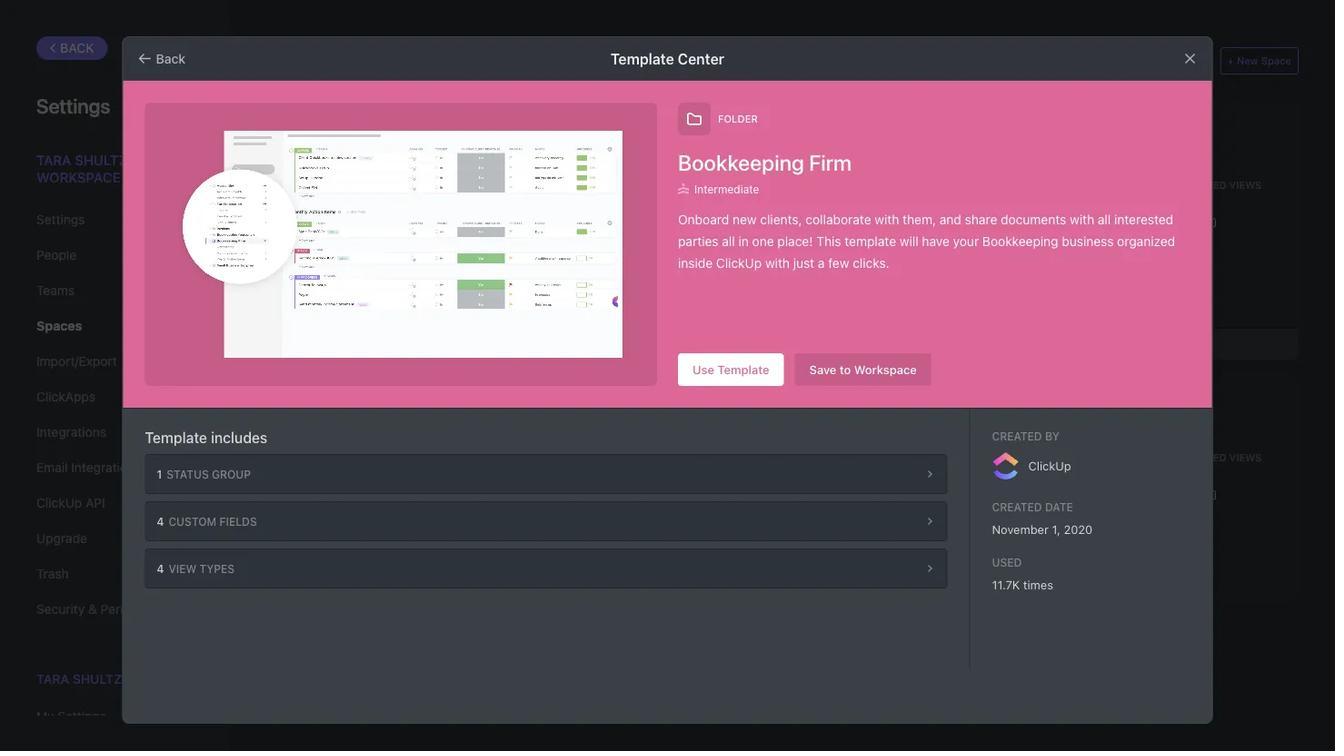 Task type: locate. For each thing, give the bounding box(es) containing it.
daily right statuses:
[[462, 338, 484, 350]]

2 everyone. make private from the top
[[385, 492, 505, 504]]

1 vertical spatial everyone.
[[385, 492, 436, 504]]

go
[[405, 133, 421, 147], [449, 406, 465, 419]]

1 statuses from the top
[[675, 179, 727, 191]]

1 horizontal spatial clickup
[[716, 256, 762, 271]]

1 vertical spatial clickapps
[[966, 452, 1023, 464]]

clickup down "by"
[[1028, 459, 1071, 473]]

+
[[1228, 55, 1234, 67]]

0 vertical spatial do
[[692, 220, 705, 229]]

private
[[469, 219, 505, 232], [469, 492, 505, 504]]

november
[[992, 523, 1049, 536]]

clickup down one
[[716, 256, 762, 271]]

all down "to do complete"
[[722, 234, 735, 249]]

go for team space
[[449, 406, 465, 419]]

bookkeeping down documents
[[982, 234, 1058, 249]]

0 vertical spatial created
[[992, 430, 1042, 443]]

1 vertical spatial complete
[[777, 492, 823, 502]]

go to space for team space
[[449, 406, 517, 419]]

0 horizontal spatial spaces
[[36, 319, 82, 334]]

2 tara from the top
[[36, 672, 69, 687]]

2 make from the top
[[439, 492, 466, 504]]

0 horizontal spatial schedule
[[414, 338, 459, 350]]

views for team space
[[1229, 452, 1262, 464]]

permissions
[[100, 602, 171, 617]]

tara up my
[[36, 672, 69, 687]]

(0)
[[715, 53, 736, 70]]

0 vertical spatial workspace
[[36, 170, 120, 185]]

email integration
[[36, 460, 135, 475]]

lists with different statuses: schedule daily , schedule daily
[[274, 338, 561, 350]]

spaces down teams
[[36, 319, 82, 334]]

1 vertical spatial all
[[722, 234, 735, 249]]

0 vertical spatial statuses
[[675, 179, 727, 191]]

0 horizontal spatial daily
[[462, 338, 484, 350]]

0 vertical spatial settings
[[36, 94, 110, 117]]

2 views from the top
[[1229, 452, 1262, 464]]

everyone. make private for space
[[385, 219, 505, 232]]

daily
[[462, 338, 484, 350], [537, 338, 561, 350]]

do for complete
[[692, 220, 705, 229]]

1 vertical spatial tara
[[36, 672, 69, 687]]

0 vertical spatial private
[[469, 219, 505, 232]]

2 do from the top
[[692, 492, 705, 502]]

0 horizontal spatial clickup
[[36, 496, 82, 511]]

0 horizontal spatial go
[[405, 133, 421, 147]]

4 for 4 view types
[[157, 563, 164, 575]]

2 shared from the top
[[385, 452, 427, 464]]

template
[[845, 234, 896, 249]]

1 vertical spatial statuses
[[675, 452, 727, 464]]

0 vertical spatial everyone.
[[385, 219, 436, 232]]

created left "by"
[[992, 430, 1042, 443]]

schedule left ','
[[414, 338, 459, 350]]

2 vertical spatial template
[[145, 429, 207, 447]]

1 horizontal spatial daily
[[537, 338, 561, 350]]

1 shared with from the top
[[385, 179, 456, 191]]

2 4 from the top
[[157, 563, 164, 575]]

bookkeeping up intermediate
[[678, 150, 804, 175]]

to do complete
[[678, 220, 758, 229]]

1 make from the top
[[439, 219, 466, 232]]

import/export link
[[36, 346, 190, 377]]

shultz
[[73, 672, 122, 687]]

place!
[[777, 234, 813, 249]]

my
[[36, 710, 54, 725]]

progress
[[723, 492, 769, 502]]

1 everyone. make private from the top
[[385, 219, 505, 232]]

user group image
[[298, 409, 309, 418]]

1 vertical spatial clickup
[[1028, 459, 1071, 473]]

1 vertical spatial shared
[[385, 452, 427, 464]]

everyone.
[[385, 219, 436, 232], [385, 492, 436, 504]]

shared with
[[385, 179, 456, 191], [385, 452, 456, 464]]

clickup inside settings element
[[36, 496, 82, 511]]

includes
[[211, 429, 268, 447]]

statuses for space
[[675, 179, 727, 191]]

view
[[169, 563, 197, 575]]

clickapps inside 'link'
[[36, 389, 95, 404]]

1 vertical spatial views
[[1229, 452, 1262, 464]]

settings right my
[[58, 710, 106, 725]]

template left the center
[[611, 50, 674, 67]]

4 for 4 custom fields
[[157, 515, 164, 528]]

use
[[693, 363, 714, 377]]

0 horizontal spatial bookkeeping
[[678, 150, 804, 175]]

by
[[1045, 430, 1060, 443]]

integrations link
[[36, 417, 190, 448]]

0 vertical spatial required
[[1175, 179, 1227, 191]]

created up november
[[992, 501, 1042, 514]]

workspace right the save
[[854, 363, 917, 377]]

&
[[88, 602, 97, 617]]

1 shared from the top
[[385, 179, 427, 191]]

daily right ','
[[537, 338, 561, 350]]

all up business
[[1098, 212, 1111, 227]]

group
[[212, 468, 251, 481]]

settings element
[[0, 0, 227, 752]]

2 daily from the left
[[537, 338, 561, 350]]

clickapps down "created by"
[[966, 452, 1023, 464]]

2 owner from the top
[[292, 452, 330, 464]]

settings up people
[[36, 212, 85, 227]]

1 vertical spatial bookkeeping
[[982, 234, 1058, 249]]

settings down back link
[[36, 94, 110, 117]]

back link
[[36, 36, 108, 60]]

1 vertical spatial make
[[439, 492, 466, 504]]

lists
[[274, 338, 296, 350]]

clickapps link
[[36, 382, 190, 413]]

0 vertical spatial go to space
[[405, 133, 472, 147]]

clickup up upgrade at the left bottom
[[36, 496, 82, 511]]

1 vertical spatial owner
[[292, 452, 330, 464]]

template center
[[611, 50, 724, 67]]

2 required from the top
[[1175, 452, 1227, 464]]

0 horizontal spatial workspace
[[36, 170, 120, 185]]

clicks.
[[853, 256, 889, 271]]

private for team space
[[469, 492, 505, 504]]

1 vertical spatial required
[[1175, 452, 1227, 464]]

complete right progress
[[777, 492, 823, 502]]

clickup inside "onboard new clients, collaborate with them, and share documents with all interested parties all in one place! this template will have your bookkeeping business organized inside clickup with just a few clicks."
[[716, 256, 762, 271]]

workspace down shultz's at the top
[[36, 170, 120, 185]]

4 left custom
[[157, 515, 164, 528]]

all
[[1098, 212, 1111, 227], [722, 234, 735, 249]]

4 left view
[[157, 563, 164, 575]]

center
[[678, 50, 724, 67]]

statuses up onboard
[[675, 179, 727, 191]]

do up parties
[[692, 220, 705, 229]]

clickup
[[716, 256, 762, 271], [1028, 459, 1071, 473], [36, 496, 82, 511]]

1,
[[1052, 523, 1061, 536]]

1 horizontal spatial spaces
[[657, 53, 712, 70]]

created by
[[992, 430, 1060, 443]]

1 owner from the top
[[292, 179, 330, 191]]

do left progress
[[692, 492, 705, 502]]

api
[[85, 496, 105, 511]]

tara inside tara shultz's workspace
[[36, 152, 71, 168]]

template up status
[[145, 429, 207, 447]]

shultz's
[[75, 152, 140, 168]]

created inside created date november 1, 2020
[[992, 501, 1042, 514]]

tara left shultz's at the top
[[36, 152, 71, 168]]

trash
[[36, 567, 69, 582]]

do
[[692, 220, 705, 229], [692, 492, 705, 502]]

types
[[199, 563, 235, 575]]

workspace inside tara shultz's workspace
[[36, 170, 120, 185]]

will
[[900, 234, 919, 249]]

2 horizontal spatial template
[[718, 363, 769, 377]]

required
[[1175, 179, 1227, 191], [1175, 452, 1227, 464]]

1 vertical spatial created
[[992, 501, 1042, 514]]

0 vertical spatial go
[[405, 133, 421, 147]]

created for created by
[[992, 430, 1042, 443]]

1 required from the top
[[1175, 179, 1227, 191]]

required for team space
[[1175, 452, 1227, 464]]

in left one
[[738, 234, 749, 249]]

2 created from the top
[[992, 501, 1042, 514]]

this
[[816, 234, 841, 249]]

0 vertical spatial in
[[738, 234, 749, 249]]

2 required views from the top
[[1175, 452, 1262, 464]]

in left progress
[[712, 492, 721, 502]]

my settings link
[[36, 702, 190, 733]]

1 vertical spatial go to space
[[449, 406, 517, 419]]

1 vertical spatial 4
[[157, 563, 164, 575]]

make
[[439, 219, 466, 232], [439, 492, 466, 504]]

0 vertical spatial shared with
[[385, 179, 456, 191]]

0 vertical spatial go to space link
[[405, 131, 472, 147]]

0 vertical spatial clickup
[[716, 256, 762, 271]]

few
[[828, 256, 849, 271]]

inaccessible spaces (0)
[[552, 53, 736, 70]]

schedule right ','
[[490, 338, 534, 350]]

security & permissions link
[[36, 594, 190, 625]]

0 vertical spatial shared
[[385, 179, 427, 191]]

1 vertical spatial everyone. make private
[[385, 492, 505, 504]]

times
[[1023, 578, 1053, 592]]

tara for tara shultz's workspace
[[36, 152, 71, 168]]

1 vertical spatial do
[[692, 492, 705, 502]]

1 vertical spatial private
[[469, 492, 505, 504]]

1 created from the top
[[992, 430, 1042, 443]]

1 horizontal spatial clickapps
[[966, 452, 1023, 464]]

do for in
[[692, 492, 705, 502]]

2 vertical spatial clickup
[[36, 496, 82, 511]]

0 vertical spatial complete
[[712, 220, 758, 229]]

different
[[322, 338, 362, 350]]

clients,
[[760, 212, 802, 227]]

1 vertical spatial workspace
[[854, 363, 917, 377]]

views for space
[[1229, 179, 1262, 191]]

spaces
[[657, 53, 712, 70], [36, 319, 82, 334]]

private for space
[[469, 219, 505, 232]]

collaborate
[[806, 212, 871, 227]]

0 vertical spatial make
[[439, 219, 466, 232]]

1 horizontal spatial in
[[738, 234, 749, 249]]

0 vertical spatial bookkeeping
[[678, 150, 804, 175]]

1 horizontal spatial go
[[449, 406, 465, 419]]

2 horizontal spatial clickup
[[1028, 459, 1071, 473]]

1 horizontal spatial template
[[611, 50, 674, 67]]

interested
[[1114, 212, 1173, 227]]

0 vertical spatial 4
[[157, 515, 164, 528]]

0 vertical spatial everyone. make private
[[385, 219, 505, 232]]

used 11.7k times
[[992, 556, 1053, 592]]

team space
[[324, 404, 416, 423]]

1 horizontal spatial bookkeeping
[[982, 234, 1058, 249]]

go to space
[[405, 133, 472, 147], [449, 406, 517, 419]]

statuses up progress
[[675, 452, 727, 464]]

clickapps up integrations
[[36, 389, 95, 404]]

1 4 from the top
[[157, 515, 164, 528]]

1 private from the top
[[469, 219, 505, 232]]

upgrade link
[[36, 523, 190, 554]]

spaces left the '(0)'
[[657, 53, 712, 70]]

0 vertical spatial owner
[[292, 179, 330, 191]]

shared
[[385, 179, 427, 191], [385, 452, 427, 464]]

1 vertical spatial required views
[[1175, 452, 1262, 464]]

1 tara from the top
[[36, 152, 71, 168]]

2 shared with from the top
[[385, 452, 456, 464]]

bookkeeping
[[678, 150, 804, 175], [982, 234, 1058, 249]]

2 private from the top
[[469, 492, 505, 504]]

1 vertical spatial go
[[449, 406, 465, 419]]

everyone. make private for team space
[[385, 492, 505, 504]]

0 vertical spatial all
[[1098, 212, 1111, 227]]

go to space link
[[405, 131, 472, 147], [449, 404, 517, 419]]

0 vertical spatial spaces
[[657, 53, 712, 70]]

1 vertical spatial go to space link
[[449, 404, 517, 419]]

teams
[[36, 283, 75, 298]]

clickapps
[[36, 389, 95, 404], [966, 452, 1023, 464]]

new
[[1237, 55, 1258, 67]]

1 schedule from the left
[[414, 338, 459, 350]]

business
[[1062, 234, 1114, 249]]

1 views from the top
[[1229, 179, 1262, 191]]

1 horizontal spatial all
[[1098, 212, 1111, 227]]

0 vertical spatial views
[[1229, 179, 1262, 191]]

1 everyone. from the top
[[385, 219, 436, 232]]

shared for team space
[[385, 452, 427, 464]]

integrations
[[36, 425, 106, 440]]

2 statuses from the top
[[675, 452, 727, 464]]

complete up one
[[712, 220, 758, 229]]

with
[[429, 179, 456, 191], [875, 212, 899, 227], [1070, 212, 1094, 227], [765, 256, 790, 271], [299, 338, 319, 350], [429, 452, 456, 464]]

0 vertical spatial clickapps
[[36, 389, 95, 404]]

0 horizontal spatial complete
[[712, 220, 758, 229]]

1 horizontal spatial workspace
[[854, 363, 917, 377]]

0 vertical spatial template
[[611, 50, 674, 67]]

1 horizontal spatial schedule
[[490, 338, 534, 350]]

1 vertical spatial spaces
[[36, 319, 82, 334]]

4 view types
[[157, 563, 235, 575]]

1 do from the top
[[692, 220, 705, 229]]

owner
[[292, 179, 330, 191], [292, 452, 330, 464]]

0 vertical spatial tara
[[36, 152, 71, 168]]

1 vertical spatial shared with
[[385, 452, 456, 464]]

in
[[738, 234, 749, 249], [712, 492, 721, 502]]

workspace for use template
[[854, 363, 917, 377]]

0 horizontal spatial template
[[145, 429, 207, 447]]

0 vertical spatial required views
[[1175, 179, 1262, 191]]

them,
[[903, 212, 936, 227]]

template right use
[[718, 363, 769, 377]]

1 required views from the top
[[1175, 179, 1262, 191]]

clickup for clickup api
[[36, 496, 82, 511]]

2 everyone. from the top
[[385, 492, 436, 504]]

space
[[1261, 55, 1291, 67], [324, 131, 371, 151], [438, 133, 472, 147], [369, 404, 416, 423], [483, 406, 517, 419]]

0 horizontal spatial in
[[712, 492, 721, 502]]

in inside "onboard new clients, collaborate with them, and share documents with all interested parties all in one place! this template will have your bookkeeping business organized inside clickup with just a few clicks."
[[738, 234, 749, 249]]

inside
[[678, 256, 713, 271]]

shared with for space
[[385, 179, 456, 191]]

0 horizontal spatial clickapps
[[36, 389, 95, 404]]

upgrade
[[36, 531, 87, 546]]



Task type: describe. For each thing, give the bounding box(es) containing it.
new
[[733, 212, 757, 227]]

intermediate
[[694, 183, 759, 196]]

your
[[953, 234, 979, 249]]

1 vertical spatial in
[[712, 492, 721, 502]]

people link
[[36, 240, 190, 271]]

documents
[[1001, 212, 1066, 227]]

,
[[484, 338, 487, 350]]

email integration link
[[36, 453, 190, 484]]

required views for space
[[1175, 179, 1262, 191]]

1
[[157, 468, 162, 481]]

date
[[1045, 501, 1073, 514]]

4 custom fields
[[157, 515, 257, 528]]

go to space link for space
[[405, 131, 472, 147]]

trash link
[[36, 559, 190, 590]]

use template
[[693, 363, 769, 377]]

team
[[324, 404, 365, 423]]

spaces link
[[36, 311, 190, 342]]

1 vertical spatial settings
[[36, 212, 85, 227]]

owner for space
[[292, 179, 330, 191]]

created date november 1, 2020
[[992, 501, 1093, 536]]

status
[[167, 468, 209, 481]]

+ new space
[[1228, 55, 1291, 67]]

onboard new clients, collaborate with them, and share documents with all interested parties all in one place! this template will have your bookkeeping business organized inside clickup with just a few clicks.
[[678, 212, 1175, 271]]

required for space
[[1175, 179, 1227, 191]]

make for space
[[439, 219, 466, 232]]

a
[[818, 256, 825, 271]]

onboard
[[678, 212, 729, 227]]

back button
[[130, 44, 196, 73]]

2 schedule from the left
[[490, 338, 534, 350]]

make for team space
[[439, 492, 466, 504]]

save to workspace
[[809, 363, 917, 377]]

used
[[992, 556, 1022, 569]]

1 vertical spatial template
[[718, 363, 769, 377]]

go for space
[[405, 133, 421, 147]]

owner for team space
[[292, 452, 330, 464]]

tara for tara shultz
[[36, 672, 69, 687]]

email
[[36, 460, 68, 475]]

clickup for clickup
[[1028, 459, 1071, 473]]

required views for team space
[[1175, 452, 1262, 464]]

back
[[156, 51, 185, 66]]

and
[[940, 212, 961, 227]]

everyone. for space
[[385, 219, 436, 232]]

go to space link for team space
[[449, 404, 517, 419]]

firm
[[809, 150, 852, 175]]

teams link
[[36, 275, 190, 306]]

organized
[[1117, 234, 1175, 249]]

have
[[922, 234, 950, 249]]

2020
[[1064, 523, 1093, 536]]

my settings
[[36, 710, 106, 725]]

one
[[752, 234, 774, 249]]

statuses:
[[365, 338, 409, 350]]

spaces inside spaces link
[[36, 319, 82, 334]]

statuses for team space
[[675, 452, 727, 464]]

import/export
[[36, 354, 117, 369]]

bookkeeping firm
[[678, 150, 852, 175]]

1 status group
[[157, 468, 251, 481]]

people
[[36, 248, 76, 263]]

shared for space
[[385, 179, 427, 191]]

inaccessible
[[552, 53, 653, 70]]

clickup api link
[[36, 488, 190, 519]]

integration
[[71, 460, 135, 475]]

tara shultz's workspace
[[36, 152, 140, 185]]

1 daily from the left
[[462, 338, 484, 350]]

0 horizontal spatial all
[[722, 234, 735, 249]]

save
[[809, 363, 836, 377]]

folder
[[718, 113, 758, 125]]

1 horizontal spatial complete
[[777, 492, 823, 502]]

settings link
[[36, 204, 190, 235]]

go to space for space
[[405, 133, 472, 147]]

11.7k
[[992, 578, 1020, 592]]

bookkeeping inside "onboard new clients, collaborate with them, and share documents with all interested parties all in one place! this template will have your bookkeeping business organized inside clickup with just a few clicks."
[[982, 234, 1058, 249]]

template for template center
[[611, 50, 674, 67]]

created for created date november 1, 2020
[[992, 501, 1042, 514]]

just
[[793, 256, 814, 271]]

everyone. for team space
[[385, 492, 436, 504]]

back
[[60, 40, 94, 55]]

workspace for settings
[[36, 170, 120, 185]]

share
[[965, 212, 997, 227]]

tara shultz
[[36, 672, 122, 687]]

clickup api
[[36, 496, 105, 511]]

to do in progress complete
[[678, 492, 823, 502]]

2 vertical spatial settings
[[58, 710, 106, 725]]

template for template includes
[[145, 429, 207, 447]]

parties
[[678, 234, 719, 249]]

security & permissions
[[36, 602, 171, 617]]

security
[[36, 602, 85, 617]]

fields
[[219, 515, 257, 528]]

shared with for team space
[[385, 452, 456, 464]]

template includes
[[145, 429, 268, 447]]

custom
[[169, 515, 217, 528]]



Task type: vqa. For each thing, say whether or not it's contained in the screenshot.
the top the 4
yes



